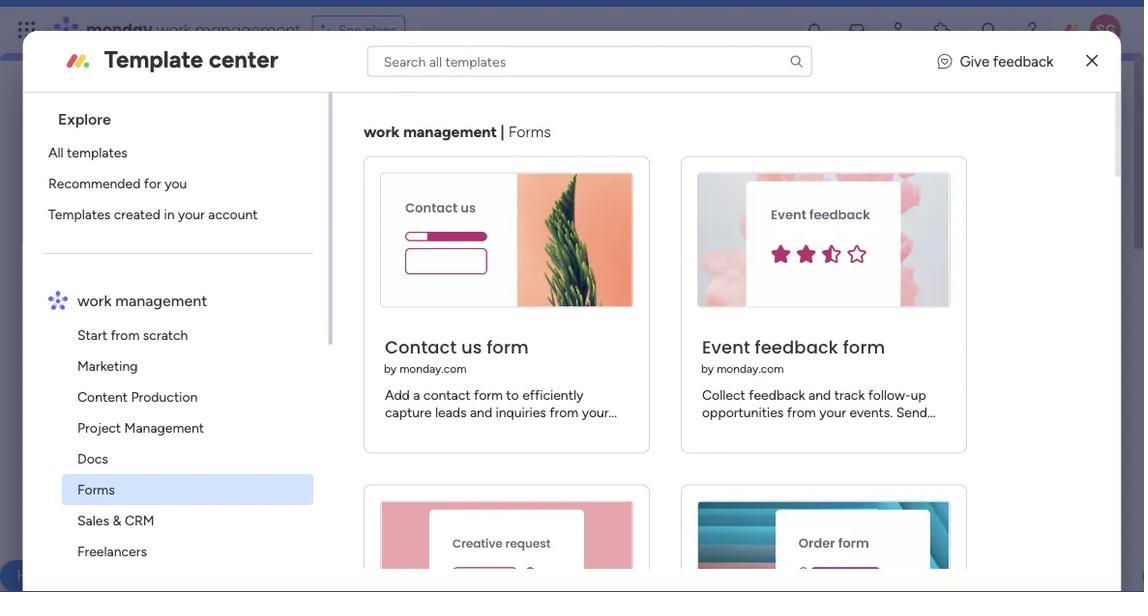 Task type: vqa. For each thing, say whether or not it's contained in the screenshot.
left in
yes



Task type: describe. For each thing, give the bounding box(es) containing it.
one
[[368, 300, 391, 317]]

templates inside explore element
[[66, 145, 127, 161]]

search everything image
[[980, 20, 999, 40]]

see
[[338, 22, 361, 38]]

in inside the manage and run all aspects of your work in one unified place. from everyday tasks, to advanced projects, and processes, monday work management allows you to connect the dots, work smarter, and achieve shared goals.
[[354, 300, 365, 317]]

add a contact form to efficiently capture leads and inquiries from your website.
[[385, 387, 609, 438]]

work inside list box
[[77, 292, 111, 310]]

from inside work management templates element
[[110, 327, 139, 344]]

work inside dropdown button
[[320, 493, 357, 514]]

explore element
[[42, 137, 329, 230]]

Search all templates search field
[[367, 46, 812, 77]]

created
[[114, 207, 160, 223]]

work management | forms
[[363, 123, 551, 141]]

of
[[275, 300, 288, 317]]

shared
[[326, 341, 367, 357]]

management inside "button"
[[205, 386, 285, 403]]

event feedback form by monday.com
[[701, 335, 885, 376]]

crm
[[124, 513, 154, 530]]

all
[[48, 145, 63, 161]]

unified
[[394, 300, 436, 317]]

select product image
[[17, 20, 37, 40]]

feedback for event
[[755, 335, 838, 360]]

monday inside the manage and run all aspects of your work in one unified place. from everyday tasks, to advanced projects, and processes, monday work management allows you to connect the dots, work smarter, and achieve shared goals.
[[320, 321, 369, 337]]

for
[[144, 176, 161, 192]]

all templates
[[48, 145, 127, 161]]

by for event
[[701, 362, 714, 376]]

explore for explore
[[58, 110, 111, 128]]

&
[[112, 513, 121, 530]]

contact us form by monday.com
[[384, 335, 529, 376]]

explore for explore work management templates
[[123, 386, 169, 403]]

templates inside "button"
[[288, 386, 349, 403]]

|
[[500, 123, 504, 141]]

explore work management templates
[[123, 386, 349, 403]]

form for contact us form
[[486, 335, 529, 360]]

aspects
[[224, 300, 272, 317]]

projects,
[[170, 321, 223, 337]]

form for event feedback form
[[843, 335, 885, 360]]

getting started with work management
[[157, 493, 464, 514]]

1 horizontal spatial to
[[555, 321, 568, 337]]

inquiries
[[495, 404, 546, 421]]

list box containing explore
[[31, 93, 332, 593]]

and left run at the left bottom of the page
[[159, 300, 182, 317]]

your inside add a contact form to efficiently capture leads and inquiries from your website.
[[582, 404, 609, 421]]

see plans button
[[312, 15, 405, 44]]

work management product
[[162, 249, 373, 269]]

management inside dropdown button
[[362, 493, 464, 514]]

dots,
[[131, 341, 162, 357]]

monday.com for contact
[[399, 362, 466, 376]]

0 vertical spatial monday
[[86, 19, 152, 41]]

everyday
[[513, 300, 568, 317]]

in inside explore element
[[164, 207, 174, 223]]

templates
[[48, 207, 110, 223]]

project
[[77, 420, 121, 437]]

help button
[[0, 561, 68, 593]]

notifications image
[[805, 20, 824, 40]]

sales & crm
[[77, 513, 154, 530]]

and inside add a contact form to efficiently capture leads and inquiries from your website.
[[470, 404, 492, 421]]

sam green image
[[1090, 15, 1121, 45]]

processes,
[[252, 321, 317, 337]]

with
[[281, 493, 315, 514]]

freelancers
[[77, 544, 147, 561]]

goals.
[[370, 341, 405, 357]]

efficiently
[[522, 387, 583, 403]]

contact
[[423, 387, 470, 403]]

template
[[104, 45, 203, 74]]

0 vertical spatial work management
[[148, 122, 407, 160]]

explore heading
[[42, 93, 329, 137]]

all
[[208, 300, 221, 317]]

sales
[[77, 513, 109, 530]]

tasks,
[[571, 300, 605, 317]]

us
[[461, 335, 482, 360]]

give feedback link
[[938, 51, 1054, 72]]

production
[[131, 389, 197, 406]]

explore work management templates button
[[108, 379, 364, 410]]

account
[[208, 207, 258, 223]]



Task type: locate. For each thing, give the bounding box(es) containing it.
2 by from the left
[[701, 362, 714, 376]]

close image
[[1087, 54, 1098, 68]]

give feedback
[[960, 52, 1054, 70]]

1 monday.com from the left
[[399, 362, 466, 376]]

work inside "button"
[[172, 386, 201, 403]]

place.
[[440, 300, 475, 317]]

0 vertical spatial to
[[609, 300, 622, 317]]

see plans
[[338, 22, 397, 38]]

feedback
[[993, 52, 1054, 70], [755, 335, 838, 360]]

0 vertical spatial you
[[164, 176, 187, 192]]

1 horizontal spatial by
[[701, 362, 714, 376]]

work
[[156, 19, 191, 41], [148, 122, 216, 160], [363, 123, 399, 141], [162, 249, 200, 269], [77, 292, 111, 310], [321, 300, 351, 317], [372, 321, 402, 337], [165, 341, 194, 357], [172, 386, 201, 403], [320, 493, 357, 514]]

getting
[[157, 493, 217, 514]]

0 horizontal spatial by
[[384, 362, 396, 376]]

from
[[110, 327, 139, 344], [549, 404, 578, 421]]

0 vertical spatial your
[[178, 207, 205, 223]]

0 horizontal spatial in
[[164, 207, 174, 223]]

0 horizontal spatial feedback
[[755, 335, 838, 360]]

from inside add a contact form to efficiently capture leads and inquiries from your website.
[[549, 404, 578, 421]]

forms inside work management templates element
[[77, 482, 115, 499]]

your inside the manage and run all aspects of your work in one unified place. from everyday tasks, to advanced projects, and processes, monday work management allows you to connect the dots, work smarter, and achieve shared goals.
[[291, 300, 318, 317]]

1 horizontal spatial your
[[291, 300, 318, 317]]

explore
[[58, 110, 111, 128], [123, 386, 169, 403]]

management
[[124, 420, 204, 437]]

to inside add a contact form to efficiently capture leads and inquiries from your website.
[[506, 387, 519, 403]]

1 vertical spatial in
[[354, 300, 365, 317]]

your down efficiently
[[582, 404, 609, 421]]

list box
[[31, 93, 332, 593]]

0 horizontal spatial you
[[164, 176, 187, 192]]

templates down achieve
[[288, 386, 349, 403]]

work management templates element
[[42, 320, 329, 593]]

event
[[702, 335, 750, 360]]

by inside event feedback form by monday.com
[[701, 362, 714, 376]]

content
[[77, 389, 127, 406]]

1 horizontal spatial monday
[[320, 321, 369, 337]]

invite members image
[[890, 20, 909, 40]]

manage and run all aspects of your work in one unified place. from everyday tasks, to advanced projects, and processes, monday work management allows you to connect the dots, work smarter, and achieve shared goals.
[[108, 300, 622, 357]]

and right leads on the left
[[470, 404, 492, 421]]

0 horizontal spatial explore
[[58, 110, 111, 128]]

your right of
[[291, 300, 318, 317]]

1 vertical spatial templates
[[288, 386, 349, 403]]

1 vertical spatial explore
[[123, 386, 169, 403]]

feedback right the event
[[755, 335, 838, 360]]

your inside explore element
[[178, 207, 205, 223]]

monday up 'shared'
[[320, 321, 369, 337]]

0 vertical spatial forms
[[508, 123, 551, 141]]

monday.com inside contact us form by monday.com
[[399, 362, 466, 376]]

scratch
[[143, 327, 188, 344]]

1 vertical spatial feedback
[[755, 335, 838, 360]]

and
[[159, 300, 182, 317], [227, 321, 249, 337], [250, 341, 273, 357], [470, 404, 492, 421]]

0 horizontal spatial templates
[[66, 145, 127, 161]]

feedback inside event feedback form by monday.com
[[755, 335, 838, 360]]

monday.com down contact
[[399, 362, 466, 376]]

form inside event feedback form by monday.com
[[843, 335, 885, 360]]

product
[[311, 249, 373, 269]]

1 vertical spatial you
[[529, 321, 552, 337]]

capture
[[385, 404, 432, 421]]

and down the processes,
[[250, 341, 273, 357]]

monday up template
[[86, 19, 152, 41]]

monday.com
[[399, 362, 466, 376], [717, 362, 784, 376]]

feedback down help image
[[993, 52, 1054, 70]]

inbox image
[[847, 20, 867, 40]]

leads
[[435, 404, 466, 421]]

0 vertical spatial templates
[[66, 145, 127, 161]]

monday
[[86, 19, 152, 41], [320, 321, 369, 337]]

0 vertical spatial explore
[[58, 110, 111, 128]]

0 horizontal spatial monday.com
[[399, 362, 466, 376]]

1 horizontal spatial you
[[529, 321, 552, 337]]

explore inside "button"
[[123, 386, 169, 403]]

getting started with work management button
[[85, 466, 1050, 543]]

started
[[221, 493, 277, 514]]

by down goals.
[[384, 362, 396, 376]]

and down aspects
[[227, 321, 249, 337]]

explore inside heading
[[58, 110, 111, 128]]

you down everyday
[[529, 321, 552, 337]]

in left one
[[354, 300, 365, 317]]

contact
[[385, 335, 456, 360]]

you right for
[[164, 176, 187, 192]]

to right tasks,
[[609, 300, 622, 317]]

marketing
[[77, 358, 138, 375]]

work management up advanced
[[77, 292, 207, 310]]

start from scratch
[[77, 327, 188, 344]]

1 horizontal spatial templates
[[288, 386, 349, 403]]

the
[[108, 341, 128, 357]]

forms up the sales
[[77, 482, 115, 499]]

2 vertical spatial to
[[506, 387, 519, 403]]

by for contact
[[384, 362, 396, 376]]

explore up all templates at the top left
[[58, 110, 111, 128]]

0 horizontal spatial from
[[110, 327, 139, 344]]

your
[[178, 207, 205, 223], [291, 300, 318, 317], [582, 404, 609, 421]]

0 horizontal spatial monday
[[86, 19, 152, 41]]

1 horizontal spatial forms
[[508, 123, 551, 141]]

1 horizontal spatial explore
[[123, 386, 169, 403]]

to up inquiries
[[506, 387, 519, 403]]

start
[[77, 327, 107, 344]]

monday.com inside event feedback form by monday.com
[[717, 362, 784, 376]]

form inside contact us form by monday.com
[[486, 335, 529, 360]]

0 vertical spatial in
[[164, 207, 174, 223]]

help image
[[1022, 20, 1042, 40]]

your left account
[[178, 207, 205, 223]]

from down manage
[[110, 327, 139, 344]]

1 vertical spatial to
[[555, 321, 568, 337]]

by
[[384, 362, 396, 376], [701, 362, 714, 376]]

recommended
[[48, 176, 140, 192]]

management
[[195, 19, 301, 41], [224, 122, 407, 160], [403, 123, 497, 141], [204, 249, 307, 269], [115, 292, 207, 310], [405, 321, 485, 337], [205, 386, 285, 403], [362, 493, 464, 514]]

by down the event
[[701, 362, 714, 376]]

0 horizontal spatial forms
[[77, 482, 115, 499]]

1 vertical spatial monday
[[320, 321, 369, 337]]

plans
[[365, 22, 397, 38]]

give
[[960, 52, 990, 70]]

website.
[[385, 422, 435, 438]]

by inside contact us form by monday.com
[[384, 362, 396, 376]]

docs
[[77, 451, 108, 468]]

1 horizontal spatial monday.com
[[717, 362, 784, 376]]

allows
[[488, 321, 526, 337]]

1 vertical spatial forms
[[77, 482, 115, 499]]

in
[[164, 207, 174, 223], [354, 300, 365, 317]]

1 horizontal spatial from
[[549, 404, 578, 421]]

templates up "recommended"
[[66, 145, 127, 161]]

0 vertical spatial feedback
[[993, 52, 1054, 70]]

center
[[209, 45, 278, 74]]

you
[[164, 176, 187, 192], [529, 321, 552, 337]]

connect
[[571, 321, 621, 337]]

recommended for you
[[48, 176, 187, 192]]

templates
[[66, 145, 127, 161], [288, 386, 349, 403]]

advanced
[[108, 321, 167, 337]]

1 horizontal spatial in
[[354, 300, 365, 317]]

project management
[[77, 420, 204, 437]]

apps image
[[932, 20, 952, 40]]

manage
[[108, 300, 156, 317]]

monday.com for event
[[717, 362, 784, 376]]

v2 user feedback image
[[938, 51, 952, 72]]

0 horizontal spatial your
[[178, 207, 205, 223]]

help
[[16, 567, 51, 587]]

add
[[385, 387, 410, 403]]

to
[[609, 300, 622, 317], [555, 321, 568, 337], [506, 387, 519, 403]]

1 vertical spatial from
[[549, 404, 578, 421]]

template center
[[104, 45, 278, 74]]

explore up project management
[[123, 386, 169, 403]]

2 horizontal spatial your
[[582, 404, 609, 421]]

smarter,
[[198, 341, 247, 357]]

from
[[478, 300, 509, 317]]

search image
[[789, 54, 805, 69]]

0 vertical spatial from
[[110, 327, 139, 344]]

1 horizontal spatial feedback
[[993, 52, 1054, 70]]

achieve
[[276, 341, 323, 357]]

work management up account
[[148, 122, 407, 160]]

a
[[413, 387, 420, 403]]

0 horizontal spatial to
[[506, 387, 519, 403]]

management inside the manage and run all aspects of your work in one unified place. from everyday tasks, to advanced projects, and processes, monday work management allows you to connect the dots, work smarter, and achieve shared goals.
[[405, 321, 485, 337]]

2 monday.com from the left
[[717, 362, 784, 376]]

form
[[486, 335, 529, 360], [843, 335, 885, 360], [474, 387, 503, 403]]

work management inside list box
[[77, 292, 207, 310]]

feedback for give
[[993, 52, 1054, 70]]

1 vertical spatial your
[[291, 300, 318, 317]]

you inside explore element
[[164, 176, 187, 192]]

forms right |
[[508, 123, 551, 141]]

monday work management
[[86, 19, 301, 41]]

1 by from the left
[[384, 362, 396, 376]]

2 vertical spatial your
[[582, 404, 609, 421]]

form inside add a contact form to efficiently capture leads and inquiries from your website.
[[474, 387, 503, 403]]

None search field
[[367, 46, 812, 77]]

in right created
[[164, 207, 174, 223]]

monday.com down the event
[[717, 362, 784, 376]]

management inside list box
[[115, 292, 207, 310]]

to down everyday
[[555, 321, 568, 337]]

work management
[[148, 122, 407, 160], [77, 292, 207, 310]]

content production
[[77, 389, 197, 406]]

1 vertical spatial work management
[[77, 292, 207, 310]]

you inside the manage and run all aspects of your work in one unified place. from everyday tasks, to advanced projects, and processes, monday work management allows you to connect the dots, work smarter, and achieve shared goals.
[[529, 321, 552, 337]]

templates created in your account
[[48, 207, 258, 223]]

run
[[185, 300, 205, 317]]

from down efficiently
[[549, 404, 578, 421]]

2 horizontal spatial to
[[609, 300, 622, 317]]



